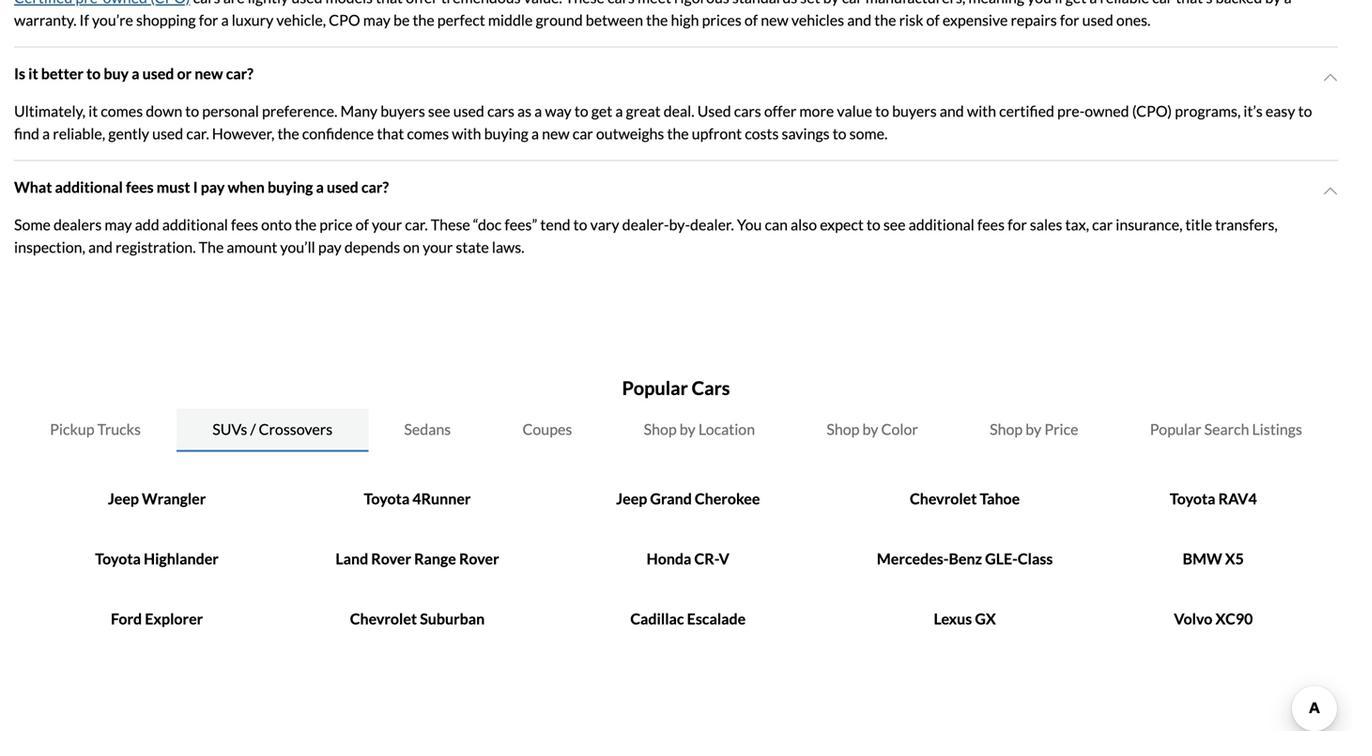 Task type: vqa. For each thing, say whether or not it's contained in the screenshot.
car? to the top
yes



Task type: describe. For each thing, give the bounding box(es) containing it.
toyota highlander
[[95, 550, 219, 568]]

car? inside what additional fees must i pay when buying a used car? dropdown button
[[361, 178, 389, 196]]

i
[[193, 178, 198, 196]]

when
[[228, 178, 265, 196]]

that inside ultimately, it comes down to personal preference. many buyers see used cars as a way to get a great deal. used cars offer more value to buyers and with certified pre-owned (cpo) programs, it's easy to find a reliable, gently used car. however, the confidence that comes with buying a new car outweighs the upfront costs savings to some.
[[377, 124, 404, 143]]

way
[[545, 102, 572, 120]]

new inside cars are lightly used models that offer tremendous value. these cars meet rigorous standards set by car manufacturers, meaning you'll get a reliable car that's backed by a warranty. if you're shopping for a luxury vehicle, cpo may be the perfect middle ground between the high prices of new vehicles and the risk of expensive repairs for used ones.
[[761, 11, 789, 29]]

popular for popular cars
[[622, 377, 688, 400]]

coupes
[[523, 420, 572, 439]]

land rover range rover link
[[336, 550, 499, 568]]

dealer-
[[622, 216, 669, 234]]

some
[[14, 216, 51, 234]]

2 rover from the left
[[459, 550, 499, 568]]

2 horizontal spatial for
[[1060, 11, 1080, 29]]

find
[[14, 124, 39, 143]]

between
[[586, 11, 643, 29]]

the down 'preference.'
[[278, 124, 299, 143]]

shop for shop by location
[[644, 420, 677, 439]]

insurance,
[[1116, 216, 1183, 234]]

used inside "dropdown button"
[[142, 64, 174, 83]]

expect
[[820, 216, 864, 234]]

the
[[199, 238, 224, 256]]

bmw x5
[[1183, 550, 1244, 568]]

a right as
[[535, 102, 542, 120]]

by for shop by color
[[863, 420, 879, 439]]

toyota 4runner
[[364, 490, 471, 508]]

savings
[[782, 124, 830, 143]]

must
[[157, 178, 190, 196]]

jeep for jeep grand cherokee
[[616, 490, 647, 508]]

offer inside ultimately, it comes down to personal preference. many buyers see used cars as a way to get a great deal. used cars offer more value to buyers and with certified pre-owned (cpo) programs, it's easy to find a reliable, gently used car. however, the confidence that comes with buying a new car outweighs the upfront costs savings to some.
[[764, 102, 797, 120]]

to right expect
[[867, 216, 881, 234]]

and inside "some dealers may add additional fees onto the price of your car. these "doc fees" tend to vary dealer-by-dealer. you can also expect to see additional fees for sales tax, car insurance, title transfers, inspection, and registration. the amount you'll pay depends on your state laws."
[[88, 238, 113, 256]]

ground
[[536, 11, 583, 29]]

depends
[[345, 238, 400, 256]]

search
[[1205, 420, 1250, 439]]

chevron down image
[[1323, 184, 1338, 199]]

suvs
[[212, 420, 247, 439]]

upfront
[[692, 124, 742, 143]]

cadillac escalade
[[631, 610, 746, 628]]

many
[[340, 102, 378, 120]]

cars up between
[[608, 0, 635, 7]]

pay inside dropdown button
[[201, 178, 225, 196]]

the down meet
[[646, 11, 668, 29]]

vehicles
[[792, 11, 844, 29]]

listings
[[1253, 420, 1303, 439]]

title
[[1186, 216, 1213, 234]]

car inside "some dealers may add additional fees onto the price of your car. these "doc fees" tend to vary dealer-by-dealer. you can also expect to see additional fees for sales tax, car insurance, title transfers, inspection, and registration. the amount you'll pay depends on your state laws."
[[1092, 216, 1113, 234]]

the right be
[[413, 11, 435, 29]]

volvo
[[1174, 610, 1213, 628]]

backed
[[1216, 0, 1263, 7]]

these inside cars are lightly used models that offer tremendous value. these cars meet rigorous standards set by car manufacturers, meaning you'll get a reliable car that's backed by a warranty. if you're shopping for a luxury vehicle, cpo may be the perfect middle ground between the high prices of new vehicles and the risk of expensive repairs for used ones.
[[565, 0, 605, 7]]

some dealers may add additional fees onto the price of your car. these "doc fees" tend to vary dealer-by-dealer. you can also expect to see additional fees for sales tax, car insurance, title transfers, inspection, and registration. the amount you'll pay depends on your state laws.
[[14, 216, 1278, 256]]

"doc
[[473, 216, 502, 234]]

honda
[[647, 550, 692, 568]]

mercedes-benz gle-class link
[[877, 550, 1053, 568]]

buying inside dropdown button
[[268, 178, 313, 196]]

lexus gx
[[934, 610, 996, 628]]

jeep grand cherokee link
[[616, 490, 760, 508]]

toyota 4runner link
[[364, 490, 471, 508]]

chevrolet tahoe
[[910, 490, 1020, 508]]

location
[[699, 420, 755, 439]]

pickup trucks
[[50, 420, 141, 439]]

to right down
[[185, 102, 199, 120]]

jeep grand cherokee
[[616, 490, 760, 508]]

trucks
[[97, 420, 141, 439]]

cr-
[[695, 550, 719, 568]]

cars
[[692, 377, 730, 400]]

0 vertical spatial with
[[967, 102, 997, 120]]

1 horizontal spatial of
[[745, 11, 758, 29]]

a right backed
[[1284, 0, 1292, 7]]

value.
[[524, 0, 562, 7]]

gently
[[108, 124, 149, 143]]

get inside cars are lightly used models that offer tremendous value. these cars meet rigorous standards set by car manufacturers, meaning you'll get a reliable car that's backed by a warranty. if you're shopping for a luxury vehicle, cpo may be the perfect middle ground between the high prices of new vehicles and the risk of expensive repairs for used ones.
[[1066, 0, 1087, 7]]

or
[[177, 64, 192, 83]]

tremendous
[[441, 0, 521, 7]]

ford
[[111, 610, 142, 628]]

car. inside ultimately, it comes down to personal preference. many buyers see used cars as a way to get a great deal. used cars offer more value to buyers and with certified pre-owned (cpo) programs, it's easy to find a reliable, gently used car. however, the confidence that comes with buying a new car outweighs the upfront costs savings to some.
[[186, 124, 209, 143]]

and inside ultimately, it comes down to personal preference. many buyers see used cars as a way to get a great deal. used cars offer more value to buyers and with certified pre-owned (cpo) programs, it's easy to find a reliable, gently used car. however, the confidence that comes with buying a new car outweighs the upfront costs savings to some.
[[940, 102, 964, 120]]

used down down
[[152, 124, 183, 143]]

new inside "dropdown button"
[[195, 64, 223, 83]]

deal.
[[664, 102, 695, 120]]

the left risk
[[875, 11, 896, 29]]

/
[[250, 420, 256, 439]]

shop for shop by price
[[990, 420, 1023, 439]]

great
[[626, 102, 661, 120]]

1 horizontal spatial additional
[[162, 216, 228, 234]]

it for ultimately,
[[88, 102, 98, 120]]

reliable
[[1100, 0, 1150, 7]]

cadillac escalade link
[[631, 610, 746, 628]]

to right way
[[575, 102, 589, 120]]

buy
[[104, 64, 129, 83]]

class
[[1018, 550, 1053, 568]]

dealer.
[[690, 216, 734, 234]]

vehicle,
[[276, 11, 326, 29]]

also
[[791, 216, 817, 234]]

(cpo)
[[1132, 102, 1172, 120]]

you're
[[92, 11, 133, 29]]

car. inside "some dealers may add additional fees onto the price of your car. these "doc fees" tend to vary dealer-by-dealer. you can also expect to see additional fees for sales tax, car insurance, title transfers, inspection, and registration. the amount you'll pay depends on your state laws."
[[405, 216, 428, 234]]

the inside "some dealers may add additional fees onto the price of your car. these "doc fees" tend to vary dealer-by-dealer. you can also expect to see additional fees for sales tax, car insurance, title transfers, inspection, and registration. the amount you'll pay depends on your state laws."
[[295, 216, 317, 234]]

that's
[[1176, 0, 1213, 7]]

you
[[737, 216, 762, 234]]

to down value
[[833, 124, 847, 143]]

risk
[[899, 11, 924, 29]]

0 horizontal spatial your
[[372, 216, 402, 234]]

get inside ultimately, it comes down to personal preference. many buyers see used cars as a way to get a great deal. used cars offer more value to buyers and with certified pre-owned (cpo) programs, it's easy to find a reliable, gently used car. however, the confidence that comes with buying a new car outweighs the upfront costs savings to some.
[[591, 102, 613, 120]]

4runner
[[413, 490, 471, 508]]

1 horizontal spatial your
[[423, 238, 453, 256]]

transfers,
[[1215, 216, 1278, 234]]

car up vehicles
[[842, 0, 863, 7]]

buying inside ultimately, it comes down to personal preference. many buyers see used cars as a way to get a great deal. used cars offer more value to buyers and with certified pre-owned (cpo) programs, it's easy to find a reliable, gently used car. however, the confidence that comes with buying a new car outweighs the upfront costs savings to some.
[[484, 124, 529, 143]]

1 buyers from the left
[[381, 102, 425, 120]]

shop for shop by color
[[827, 420, 860, 439]]

2 horizontal spatial of
[[927, 11, 940, 29]]

pay inside "some dealers may add additional fees onto the price of your car. these "doc fees" tend to vary dealer-by-dealer. you can also expect to see additional fees for sales tax, car insurance, title transfers, inspection, and registration. the amount you'll pay depends on your state laws."
[[318, 238, 342, 256]]

a down as
[[531, 124, 539, 143]]

toyota rav4
[[1170, 490, 1257, 508]]

color
[[882, 420, 918, 439]]

may inside cars are lightly used models that offer tremendous value. these cars meet rigorous standards set by car manufacturers, meaning you'll get a reliable car that's backed by a warranty. if you're shopping for a luxury vehicle, cpo may be the perfect middle ground between the high prices of new vehicles and the risk of expensive repairs for used ones.
[[363, 11, 391, 29]]

some.
[[850, 124, 888, 143]]

for inside "some dealers may add additional fees onto the price of your car. these "doc fees" tend to vary dealer-by-dealer. you can also expect to see additional fees for sales tax, car insurance, title transfers, inspection, and registration. the amount you'll pay depends on your state laws."
[[1008, 216, 1027, 234]]

honda cr-v
[[647, 550, 730, 568]]

may inside "some dealers may add additional fees onto the price of your car. these "doc fees" tend to vary dealer-by-dealer. you can also expect to see additional fees for sales tax, car insurance, title transfers, inspection, and registration. the amount you'll pay depends on your state laws."
[[105, 216, 132, 234]]

amount
[[227, 238, 277, 256]]

0 vertical spatial comes
[[101, 102, 143, 120]]

tend
[[540, 216, 571, 234]]

a inside dropdown button
[[316, 178, 324, 196]]

car inside ultimately, it comes down to personal preference. many buyers see used cars as a way to get a great deal. used cars offer more value to buyers and with certified pre-owned (cpo) programs, it's easy to find a reliable, gently used car. however, the confidence that comes with buying a new car outweighs the upfront costs savings to some.
[[573, 124, 593, 143]]

toyota for toyota rav4
[[1170, 490, 1216, 508]]

certified
[[999, 102, 1055, 120]]

down
[[146, 102, 182, 120]]

a right "find"
[[42, 124, 50, 143]]

if
[[79, 11, 89, 29]]

bmw x5 link
[[1183, 550, 1244, 568]]

additional inside dropdown button
[[55, 178, 123, 196]]

set
[[800, 0, 821, 7]]

new inside ultimately, it comes down to personal preference. many buyers see used cars as a way to get a great deal. used cars offer more value to buyers and with certified pre-owned (cpo) programs, it's easy to find a reliable, gently used car. however, the confidence that comes with buying a new car outweighs the upfront costs savings to some.
[[542, 124, 570, 143]]



Task type: locate. For each thing, give the bounding box(es) containing it.
for right repairs
[[1060, 11, 1080, 29]]

buyers right value
[[892, 102, 937, 120]]

chevrolet for chevrolet suburban
[[350, 610, 417, 628]]

jeep wrangler
[[108, 490, 206, 508]]

land rover range rover
[[336, 550, 499, 568]]

jeep left grand
[[616, 490, 647, 508]]

0 horizontal spatial may
[[105, 216, 132, 234]]

sales
[[1030, 216, 1063, 234]]

to left vary
[[574, 216, 588, 234]]

may
[[363, 11, 391, 29], [105, 216, 132, 234]]

however,
[[212, 124, 275, 143]]

jeep for jeep wrangler
[[108, 490, 139, 508]]

1 horizontal spatial comes
[[407, 124, 449, 143]]

0 horizontal spatial shop
[[644, 420, 677, 439]]

see inside ultimately, it comes down to personal preference. many buyers see used cars as a way to get a great deal. used cars offer more value to buyers and with certified pre-owned (cpo) programs, it's easy to find a reliable, gently used car. however, the confidence that comes with buying a new car outweighs the upfront costs savings to some.
[[428, 102, 450, 120]]

by right backed
[[1266, 0, 1281, 7]]

car? up personal
[[226, 64, 253, 83]]

pre-
[[1058, 102, 1085, 120]]

see right many
[[428, 102, 450, 120]]

explorer
[[145, 610, 203, 628]]

0 horizontal spatial rover
[[371, 550, 411, 568]]

these up state
[[431, 216, 470, 234]]

1 vertical spatial may
[[105, 216, 132, 234]]

shop left color
[[827, 420, 860, 439]]

fees up amount
[[231, 216, 258, 234]]

comes up gently
[[101, 102, 143, 120]]

0 vertical spatial new
[[761, 11, 789, 29]]

chevrolet suburban
[[350, 610, 485, 628]]

shop left price
[[990, 420, 1023, 439]]

1 horizontal spatial and
[[847, 11, 872, 29]]

popular left 'search'
[[1150, 420, 1202, 439]]

suvs / crossovers
[[212, 420, 333, 439]]

1 horizontal spatial for
[[1008, 216, 1027, 234]]

0 horizontal spatial of
[[356, 216, 369, 234]]

1 jeep from the left
[[108, 490, 139, 508]]

0 horizontal spatial buyers
[[381, 102, 425, 120]]

new right or
[[195, 64, 223, 83]]

you'll inside cars are lightly used models that offer tremendous value. these cars meet rigorous standards set by car manufacturers, meaning you'll get a reliable car that's backed by a warranty. if you're shopping for a luxury vehicle, cpo may be the perfect middle ground between the high prices of new vehicles and the risk of expensive repairs for used ones.
[[1028, 0, 1063, 7]]

by for shop by location
[[680, 420, 696, 439]]

easy
[[1266, 102, 1296, 120]]

state
[[456, 238, 489, 256]]

ultimately, it comes down to personal preference. many buyers see used cars as a way to get a great deal. used cars offer more value to buyers and with certified pre-owned (cpo) programs, it's easy to find a reliable, gently used car. however, the confidence that comes with buying a new car outweighs the upfront costs savings to some.
[[14, 102, 1313, 143]]

programs,
[[1175, 102, 1241, 120]]

0 vertical spatial offer
[[406, 0, 438, 7]]

what additional fees must i pay when buying a used car? button
[[14, 161, 1338, 214]]

1 vertical spatial popular
[[1150, 420, 1202, 439]]

1 vertical spatial new
[[195, 64, 223, 83]]

2 horizontal spatial new
[[761, 11, 789, 29]]

used up price
[[327, 178, 359, 196]]

chevron down image
[[1323, 70, 1338, 85]]

manufacturers,
[[866, 0, 966, 7]]

x5
[[1225, 550, 1244, 568]]

1 horizontal spatial new
[[542, 124, 570, 143]]

0 vertical spatial it
[[28, 64, 38, 83]]

1 horizontal spatial may
[[363, 11, 391, 29]]

additional
[[55, 178, 123, 196], [162, 216, 228, 234], [909, 216, 975, 234]]

rover right the land
[[371, 550, 411, 568]]

2 horizontal spatial shop
[[990, 420, 1023, 439]]

1 vertical spatial your
[[423, 238, 453, 256]]

escalade
[[687, 610, 746, 628]]

and down dealers
[[88, 238, 113, 256]]

by-
[[669, 216, 690, 234]]

0 horizontal spatial it
[[28, 64, 38, 83]]

1 horizontal spatial pay
[[318, 238, 342, 256]]

1 horizontal spatial buyers
[[892, 102, 937, 120]]

and right vehicles
[[847, 11, 872, 29]]

used down reliable
[[1083, 11, 1114, 29]]

by right set
[[823, 0, 839, 7]]

1 vertical spatial offer
[[764, 102, 797, 120]]

0 vertical spatial may
[[363, 11, 391, 29]]

as
[[518, 102, 532, 120]]

offer inside cars are lightly used models that offer tremendous value. these cars meet rigorous standards set by car manufacturers, meaning you'll get a reliable car that's backed by a warranty. if you're shopping for a luxury vehicle, cpo may be the perfect middle ground between the high prices of new vehicles and the risk of expensive repairs for used ones.
[[406, 0, 438, 7]]

buyers
[[381, 102, 425, 120], [892, 102, 937, 120]]

1 vertical spatial it
[[88, 102, 98, 120]]

1 vertical spatial car.
[[405, 216, 428, 234]]

car. down personal
[[186, 124, 209, 143]]

cars left are
[[193, 0, 220, 7]]

0 vertical spatial see
[[428, 102, 450, 120]]

pay right i
[[201, 178, 225, 196]]

owned
[[1085, 102, 1130, 120]]

a left reliable
[[1090, 0, 1097, 7]]

1 horizontal spatial shop
[[827, 420, 860, 439]]

of up depends
[[356, 216, 369, 234]]

to up some.
[[875, 102, 889, 120]]

shopping
[[136, 11, 196, 29]]

0 vertical spatial you'll
[[1028, 0, 1063, 7]]

xc90
[[1216, 610, 1253, 628]]

with left certified
[[967, 102, 997, 120]]

0 horizontal spatial offer
[[406, 0, 438, 7]]

toyota for toyota highlander
[[95, 550, 141, 568]]

it right is on the left
[[28, 64, 38, 83]]

2 vertical spatial new
[[542, 124, 570, 143]]

for right shopping
[[199, 11, 218, 29]]

0 horizontal spatial you'll
[[280, 238, 315, 256]]

buying down as
[[484, 124, 529, 143]]

get left reliable
[[1066, 0, 1087, 7]]

it up reliable,
[[88, 102, 98, 120]]

for
[[199, 11, 218, 29], [1060, 11, 1080, 29], [1008, 216, 1027, 234]]

for left sales
[[1008, 216, 1027, 234]]

may left add
[[105, 216, 132, 234]]

is
[[14, 64, 25, 83]]

of down standards
[[745, 11, 758, 29]]

0 horizontal spatial popular
[[622, 377, 688, 400]]

land
[[336, 550, 368, 568]]

toyota highlander link
[[95, 550, 219, 568]]

1 vertical spatial pay
[[318, 238, 342, 256]]

used left as
[[453, 102, 485, 120]]

dealers
[[54, 216, 102, 234]]

expensive
[[943, 11, 1008, 29]]

toyota up the ford
[[95, 550, 141, 568]]

0 horizontal spatial fees
[[126, 178, 154, 196]]

chevrolet left the tahoe
[[910, 490, 977, 508]]

with up "doc
[[452, 124, 481, 143]]

0 horizontal spatial toyota
[[95, 550, 141, 568]]

what
[[14, 178, 52, 196]]

may left be
[[363, 11, 391, 29]]

to left buy
[[86, 64, 101, 83]]

cpo
[[329, 11, 360, 29]]

shop by price
[[990, 420, 1079, 439]]

1 horizontal spatial car.
[[405, 216, 428, 234]]

new down way
[[542, 124, 570, 143]]

1 horizontal spatial offer
[[764, 102, 797, 120]]

warranty.
[[14, 11, 77, 29]]

more
[[800, 102, 834, 120]]

0 horizontal spatial car?
[[226, 64, 253, 83]]

honda cr-v link
[[647, 550, 730, 568]]

0 vertical spatial get
[[1066, 0, 1087, 7]]

by left the location
[[680, 420, 696, 439]]

1 vertical spatial comes
[[407, 124, 449, 143]]

gx
[[975, 610, 996, 628]]

see inside "some dealers may add additional fees onto the price of your car. these "doc fees" tend to vary dealer-by-dealer. you can also expect to see additional fees for sales tax, car insurance, title transfers, inspection, and registration. the amount you'll pay depends on your state laws."
[[884, 216, 906, 234]]

of inside "some dealers may add additional fees onto the price of your car. these "doc fees" tend to vary dealer-by-dealer. you can also expect to see additional fees for sales tax, car insurance, title transfers, inspection, and registration. the amount you'll pay depends on your state laws."
[[356, 216, 369, 234]]

0 horizontal spatial for
[[199, 11, 218, 29]]

these inside "some dealers may add additional fees onto the price of your car. these "doc fees" tend to vary dealer-by-dealer. you can also expect to see additional fees for sales tax, car insurance, title transfers, inspection, and registration. the amount you'll pay depends on your state laws."
[[431, 216, 470, 234]]

get
[[1066, 0, 1087, 7], [591, 102, 613, 120]]

rover right range
[[459, 550, 499, 568]]

1 horizontal spatial these
[[565, 0, 605, 7]]

0 horizontal spatial jeep
[[108, 490, 139, 508]]

perfect
[[437, 11, 485, 29]]

car? inside the is it better to buy a used or new car? "dropdown button"
[[226, 64, 253, 83]]

0 horizontal spatial and
[[88, 238, 113, 256]]

get up outweighs
[[591, 102, 613, 120]]

these up the ground
[[565, 0, 605, 7]]

toyota left 4runner
[[364, 490, 410, 508]]

lightly
[[248, 0, 289, 7]]

0 vertical spatial car.
[[186, 124, 209, 143]]

of right risk
[[927, 11, 940, 29]]

0 vertical spatial car?
[[226, 64, 253, 83]]

and left certified
[[940, 102, 964, 120]]

used inside dropdown button
[[327, 178, 359, 196]]

used
[[698, 102, 731, 120]]

high
[[671, 11, 699, 29]]

by left price
[[1026, 420, 1042, 439]]

1 horizontal spatial get
[[1066, 0, 1087, 7]]

1 vertical spatial buying
[[268, 178, 313, 196]]

buyers right many
[[381, 102, 425, 120]]

car left that's
[[1153, 0, 1173, 7]]

shop down 'popular cars'
[[644, 420, 677, 439]]

the down deal.
[[667, 124, 689, 143]]

toyota left rav4
[[1170, 490, 1216, 508]]

cars up costs in the right of the page
[[734, 102, 761, 120]]

jeep left wrangler
[[108, 490, 139, 508]]

is it better to buy a used or new car?
[[14, 64, 253, 83]]

chevrolet for chevrolet tahoe
[[910, 490, 977, 508]]

2 horizontal spatial additional
[[909, 216, 975, 234]]

2 horizontal spatial fees
[[978, 216, 1005, 234]]

2 horizontal spatial toyota
[[1170, 490, 1216, 508]]

0 vertical spatial popular
[[622, 377, 688, 400]]

car right tax, at the right of page
[[1092, 216, 1113, 234]]

a right buy
[[132, 64, 140, 83]]

fees
[[126, 178, 154, 196], [231, 216, 258, 234], [978, 216, 1005, 234]]

is it better to buy a used or new car? button
[[14, 47, 1338, 100]]

0 horizontal spatial get
[[591, 102, 613, 120]]

fees inside what additional fees must i pay when buying a used car? dropdown button
[[126, 178, 154, 196]]

car?
[[226, 64, 253, 83], [361, 178, 389, 196]]

2 vertical spatial and
[[88, 238, 113, 256]]

crossovers
[[259, 420, 333, 439]]

gle-
[[985, 550, 1018, 568]]

1 shop from the left
[[644, 420, 677, 439]]

lexus gx link
[[934, 610, 996, 628]]

rigorous
[[674, 0, 730, 7]]

1 horizontal spatial fees
[[231, 216, 258, 234]]

benz
[[949, 550, 982, 568]]

toyota for toyota 4runner
[[364, 490, 410, 508]]

pay down price
[[318, 238, 342, 256]]

1 horizontal spatial car?
[[361, 178, 389, 196]]

buying up onto on the top of page
[[268, 178, 313, 196]]

1 vertical spatial and
[[940, 102, 964, 120]]

with
[[967, 102, 997, 120], [452, 124, 481, 143]]

laws.
[[492, 238, 525, 256]]

your up depends
[[372, 216, 402, 234]]

middle
[[488, 11, 533, 29]]

the right onto on the top of page
[[295, 216, 317, 234]]

1 vertical spatial these
[[431, 216, 470, 234]]

a left great
[[615, 102, 623, 120]]

popular left 'cars'
[[622, 377, 688, 400]]

popular search listings
[[1150, 420, 1303, 439]]

that
[[376, 0, 403, 7], [377, 124, 404, 143]]

price
[[1045, 420, 1079, 439]]

1 vertical spatial car?
[[361, 178, 389, 196]]

fees"
[[505, 216, 538, 234]]

new down standards
[[761, 11, 789, 29]]

1 horizontal spatial buying
[[484, 124, 529, 143]]

1 vertical spatial that
[[377, 124, 404, 143]]

1 horizontal spatial jeep
[[616, 490, 647, 508]]

1 horizontal spatial see
[[884, 216, 906, 234]]

popular for popular search listings
[[1150, 420, 1202, 439]]

by left color
[[863, 420, 879, 439]]

0 horizontal spatial buying
[[268, 178, 313, 196]]

1 horizontal spatial you'll
[[1028, 0, 1063, 7]]

ones.
[[1117, 11, 1151, 29]]

see right expect
[[884, 216, 906, 234]]

0 horizontal spatial car.
[[186, 124, 209, 143]]

car left outweighs
[[573, 124, 593, 143]]

fees left must
[[126, 178, 154, 196]]

be
[[394, 11, 410, 29]]

you'll inside "some dealers may add additional fees onto the price of your car. these "doc fees" tend to vary dealer-by-dealer. you can also expect to see additional fees for sales tax, car insurance, title transfers, inspection, and registration. the amount you'll pay depends on your state laws."
[[280, 238, 315, 256]]

you'll
[[1028, 0, 1063, 7], [280, 238, 315, 256]]

it inside ultimately, it comes down to personal preference. many buyers see used cars as a way to get a great deal. used cars offer more value to buyers and with certified pre-owned (cpo) programs, it's easy to find a reliable, gently used car. however, the confidence that comes with buying a new car outweighs the upfront costs savings to some.
[[88, 102, 98, 120]]

1 horizontal spatial rover
[[459, 550, 499, 568]]

1 horizontal spatial with
[[967, 102, 997, 120]]

used up vehicle,
[[291, 0, 323, 7]]

chevrolet
[[910, 490, 977, 508], [350, 610, 417, 628]]

1 horizontal spatial popular
[[1150, 420, 1202, 439]]

add
[[135, 216, 159, 234]]

a up price
[[316, 178, 324, 196]]

that inside cars are lightly used models that offer tremendous value. these cars meet rigorous standards set by car manufacturers, meaning you'll get a reliable car that's backed by a warranty. if you're shopping for a luxury vehicle, cpo may be the perfect middle ground between the high prices of new vehicles and the risk of expensive repairs for used ones.
[[376, 0, 403, 7]]

1 vertical spatial get
[[591, 102, 613, 120]]

0 vertical spatial your
[[372, 216, 402, 234]]

2 jeep from the left
[[616, 490, 647, 508]]

v
[[719, 550, 730, 568]]

and inside cars are lightly used models that offer tremendous value. these cars meet rigorous standards set by car manufacturers, meaning you'll get a reliable car that's backed by a warranty. if you're shopping for a luxury vehicle, cpo may be the perfect middle ground between the high prices of new vehicles and the risk of expensive repairs for used ones.
[[847, 11, 872, 29]]

0 vertical spatial buying
[[484, 124, 529, 143]]

car? up depends
[[361, 178, 389, 196]]

sedans
[[404, 420, 451, 439]]

0 horizontal spatial these
[[431, 216, 470, 234]]

ford explorer link
[[111, 610, 203, 628]]

prices
[[702, 11, 742, 29]]

standards
[[733, 0, 798, 7]]

0 horizontal spatial see
[[428, 102, 450, 120]]

preference.
[[262, 102, 338, 120]]

0 horizontal spatial additional
[[55, 178, 123, 196]]

0 vertical spatial these
[[565, 0, 605, 7]]

outweighs
[[596, 124, 664, 143]]

cadillac
[[631, 610, 684, 628]]

2 buyers from the left
[[892, 102, 937, 120]]

offer up costs in the right of the page
[[764, 102, 797, 120]]

1 horizontal spatial chevrolet
[[910, 490, 977, 508]]

that up be
[[376, 0, 403, 7]]

0 vertical spatial chevrolet
[[910, 490, 977, 508]]

0 horizontal spatial pay
[[201, 178, 225, 196]]

0 vertical spatial that
[[376, 0, 403, 7]]

chevrolet down the land
[[350, 610, 417, 628]]

it for is
[[28, 64, 38, 83]]

0 vertical spatial and
[[847, 11, 872, 29]]

cars left as
[[487, 102, 515, 120]]

0 horizontal spatial new
[[195, 64, 223, 83]]

1 vertical spatial chevrolet
[[350, 610, 417, 628]]

to inside "dropdown button"
[[86, 64, 101, 83]]

car
[[842, 0, 863, 7], [1153, 0, 1173, 7], [573, 124, 593, 143], [1092, 216, 1113, 234]]

3 shop from the left
[[990, 420, 1023, 439]]

2 shop from the left
[[827, 420, 860, 439]]

it inside "dropdown button"
[[28, 64, 38, 83]]

car. up on
[[405, 216, 428, 234]]

the
[[413, 11, 435, 29], [646, 11, 668, 29], [875, 11, 896, 29], [278, 124, 299, 143], [667, 124, 689, 143], [295, 216, 317, 234]]

fees left sales
[[978, 216, 1005, 234]]

shop
[[644, 420, 677, 439], [827, 420, 860, 439], [990, 420, 1023, 439]]

0 horizontal spatial comes
[[101, 102, 143, 120]]

a down are
[[221, 11, 229, 29]]

1 vertical spatial you'll
[[280, 238, 315, 256]]

by for shop by price
[[1026, 420, 1042, 439]]

1 horizontal spatial toyota
[[364, 490, 410, 508]]

a inside "dropdown button"
[[132, 64, 140, 83]]

2 horizontal spatial and
[[940, 102, 964, 120]]

you'll down onto on the top of page
[[280, 238, 315, 256]]

are
[[223, 0, 245, 7]]

1 vertical spatial with
[[452, 124, 481, 143]]

0 horizontal spatial with
[[452, 124, 481, 143]]

1 rover from the left
[[371, 550, 411, 568]]

0 vertical spatial pay
[[201, 178, 225, 196]]

can
[[765, 216, 788, 234]]

your right on
[[423, 238, 453, 256]]

that down many
[[377, 124, 404, 143]]

see
[[428, 102, 450, 120], [884, 216, 906, 234]]

comes right confidence
[[407, 124, 449, 143]]

0 horizontal spatial chevrolet
[[350, 610, 417, 628]]

jeep
[[108, 490, 139, 508], [616, 490, 647, 508]]

used left or
[[142, 64, 174, 83]]

1 horizontal spatial it
[[88, 102, 98, 120]]

toyota
[[364, 490, 410, 508], [1170, 490, 1216, 508], [95, 550, 141, 568]]

to right easy
[[1299, 102, 1313, 120]]



